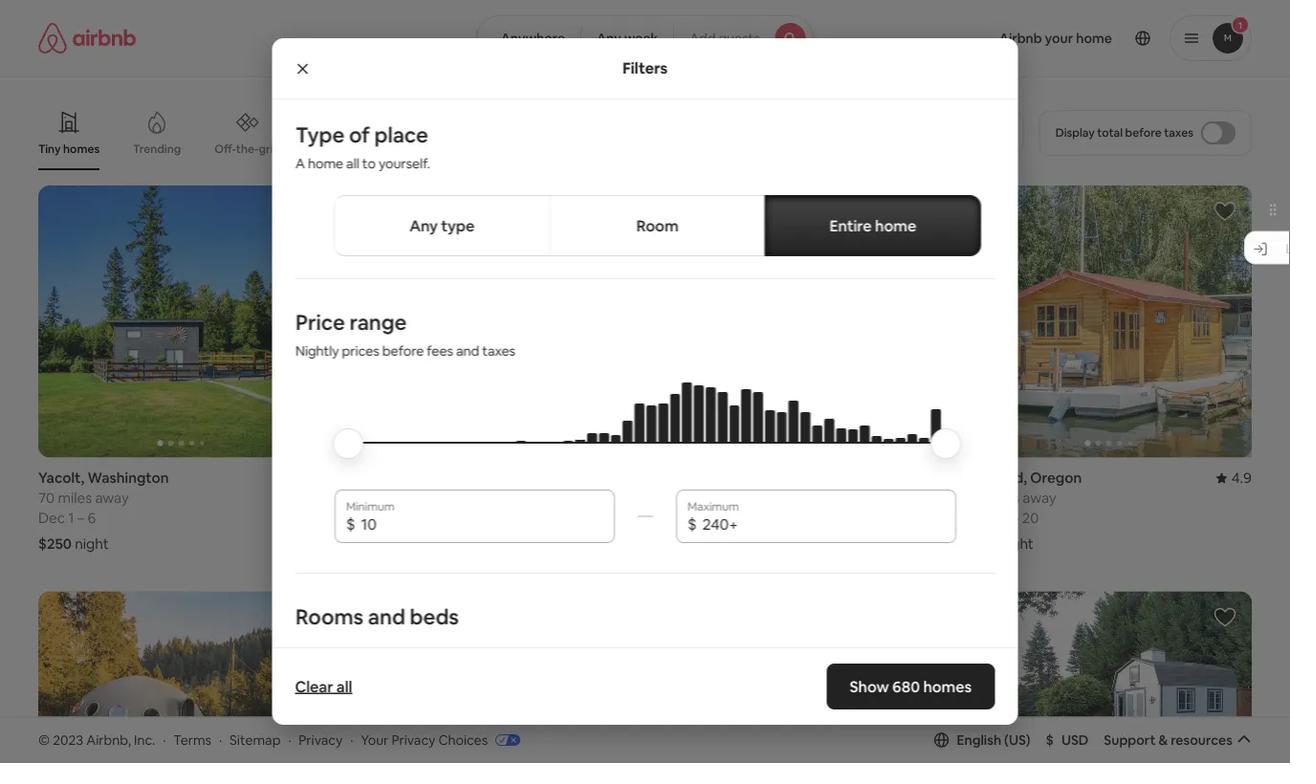 Task type: vqa. For each thing, say whether or not it's contained in the screenshot.
15
yes



Task type: describe. For each thing, give the bounding box(es) containing it.
any week
[[597, 30, 658, 47]]

away for bend,
[[404, 489, 438, 507]]

anywhere
[[501, 30, 565, 47]]

usd
[[1062, 731, 1089, 749]]

yourself.
[[378, 155, 430, 172]]

type
[[295, 121, 344, 148]]

any week button
[[580, 15, 674, 61]]

filters dialog
[[272, 38, 1018, 763]]

prices
[[342, 342, 379, 360]]

tab list inside filters dialog
[[333, 195, 981, 256]]

guests
[[719, 30, 760, 47]]

off-
[[214, 141, 236, 156]]

range
[[349, 308, 406, 336]]

room button
[[549, 195, 765, 256]]

away for yacolt,
[[95, 489, 129, 507]]

off-the-grid
[[214, 141, 280, 156]]

type
[[441, 216, 474, 235]]

yacolt, washington 70 miles away dec 1 – 6 $250 night
[[38, 468, 169, 553]]

7
[[398, 509, 406, 527]]

1
[[68, 509, 74, 527]]

15
[[995, 509, 1009, 527]]

home inside the type of place a home all to yourself.
[[307, 155, 343, 172]]

place
[[374, 121, 428, 148]]

show for show 680 homes
[[850, 677, 889, 696]]

all inside button
[[336, 677, 352, 696]]

clear
[[295, 677, 333, 696]]

clear all
[[295, 677, 352, 696]]

map
[[638, 647, 666, 664]]

2 privacy from the left
[[392, 731, 435, 749]]

$ for $ text field
[[346, 514, 355, 533]]

– for 50
[[1012, 509, 1019, 527]]

group containing off-the-grid
[[38, 96, 924, 170]]

56
[[657, 489, 673, 507]]

nightly
[[295, 342, 339, 360]]

total
[[1097, 125, 1123, 140]]

filters
[[623, 58, 668, 78]]

dec
[[38, 509, 65, 527]]

$ for $ text box
[[687, 514, 696, 533]]

english (us)
[[957, 731, 1031, 749]]

&
[[1159, 731, 1168, 749]]

night inside the 56 miles away nov 11 – 16 $117 night
[[688, 534, 723, 553]]

show 680 homes
[[850, 677, 972, 696]]

3 · from the left
[[288, 731, 291, 749]]

airbnb,
[[86, 731, 131, 749]]

680
[[893, 677, 920, 696]]

any type button
[[333, 195, 550, 256]]

sitemap
[[230, 731, 281, 749]]

terms
[[173, 731, 211, 749]]

grid
[[259, 141, 280, 156]]

night inside portland, oregon 50 miles away nov 15 – 20 night
[[1000, 534, 1034, 553]]

show map button
[[582, 633, 708, 679]]

50
[[966, 489, 982, 507]]

add to wishlist: vancouver, washington image
[[1214, 606, 1237, 629]]

english
[[957, 731, 1002, 749]]

bend,
[[347, 468, 386, 487]]

english (us) button
[[934, 731, 1031, 749]]

any for any type
[[409, 216, 437, 235]]

resources
[[1171, 731, 1233, 749]]

rooms
[[295, 603, 363, 630]]

4.94
[[914, 468, 943, 487]]

trending
[[133, 142, 181, 156]]

and inside price range nightly prices before fees and taxes
[[456, 342, 479, 360]]

6
[[88, 509, 96, 527]]

room
[[636, 216, 678, 235]]

© 2023 airbnb, inc. ·
[[38, 731, 166, 749]]

nov for 98
[[347, 509, 374, 527]]

©
[[38, 731, 50, 749]]

portland,
[[966, 468, 1027, 487]]

to
[[362, 155, 375, 172]]

terms · sitemap · privacy ·
[[173, 731, 353, 749]]

oregon for portland, oregon 50 miles away nov 15 – 20 night
[[1030, 468, 1082, 487]]

support
[[1104, 731, 1156, 749]]

washington
[[88, 468, 169, 487]]

all inside the type of place a home all to yourself.
[[346, 155, 359, 172]]

(us)
[[1004, 731, 1031, 749]]

price range nightly prices before fees and taxes
[[295, 308, 515, 360]]

oregon for bend, oregon 98 miles away nov 2 – 7 $148 night
[[389, 468, 440, 487]]

56 miles away nov 11 – 16 $117 night
[[657, 489, 747, 553]]

show 680 homes link
[[827, 664, 995, 710]]

fees
[[426, 342, 453, 360]]

sitemap link
[[230, 731, 281, 749]]

support & resources
[[1104, 731, 1233, 749]]

beach
[[405, 142, 439, 156]]

night inside yacolt, washington 70 miles away dec 1 – 6 $250 night
[[75, 534, 109, 553]]

show map
[[601, 647, 666, 664]]

portland, oregon 50 miles away nov 15 – 20 night
[[966, 468, 1082, 553]]

$148
[[347, 534, 379, 553]]

entire home
[[829, 216, 916, 235]]

$250
[[38, 534, 72, 553]]

display total before taxes
[[1056, 125, 1194, 140]]

16
[[711, 509, 726, 527]]

4 · from the left
[[350, 731, 353, 749]]

away for portland,
[[1023, 489, 1057, 507]]

nov inside the 56 miles away nov 11 – 16 $117 night
[[657, 509, 683, 527]]

night inside bend, oregon 98 miles away nov 2 – 7 $148 night
[[382, 534, 416, 553]]

miles inside the 56 miles away nov 11 – 16 $117 night
[[676, 489, 710, 507]]

tiny homes
[[38, 142, 100, 156]]

inc.
[[134, 731, 155, 749]]



Task type: locate. For each thing, give the bounding box(es) containing it.
the-
[[236, 141, 259, 156]]

away inside bend, oregon 98 miles away nov 2 – 7 $148 night
[[404, 489, 438, 507]]

0 horizontal spatial and
[[368, 603, 405, 630]]

None search field
[[477, 15, 814, 61]]

· right inc.
[[163, 731, 166, 749]]

your privacy choices link
[[361, 731, 520, 750]]

support & resources button
[[1104, 731, 1252, 749]]

any inside any type "button"
[[409, 216, 437, 235]]

0 vertical spatial show
[[601, 647, 635, 664]]

0 horizontal spatial homes
[[63, 142, 100, 156]]

3 away from the left
[[713, 489, 747, 507]]

homes inside show 680 homes link
[[924, 677, 972, 696]]

1 – from the left
[[77, 509, 84, 527]]

away inside the 56 miles away nov 11 – 16 $117 night
[[713, 489, 747, 507]]

0 horizontal spatial home
[[307, 155, 343, 172]]

1 horizontal spatial privacy
[[392, 731, 435, 749]]

3 nov from the left
[[966, 509, 992, 527]]

11
[[686, 509, 698, 527]]

miles up 2
[[367, 489, 401, 507]]

tab list containing any type
[[333, 195, 981, 256]]

miles for portland,
[[985, 489, 1020, 507]]

home right entire
[[875, 216, 916, 235]]

– inside yacolt, washington 70 miles away dec 1 – 6 $250 night
[[77, 509, 84, 527]]

2 · from the left
[[219, 731, 222, 749]]

any inside any week button
[[597, 30, 621, 47]]

$117
[[657, 534, 685, 553]]

0 vertical spatial and
[[456, 342, 479, 360]]

bend, oregon 98 miles away nov 2 – 7 $148 night
[[347, 468, 440, 553]]

type of place a home all to yourself.
[[295, 121, 430, 172]]

2 horizontal spatial $
[[1046, 731, 1054, 749]]

rooms and beds
[[295, 603, 458, 630]]

20
[[1022, 509, 1039, 527]]

before left "fees"
[[382, 342, 423, 360]]

0 horizontal spatial oregon
[[389, 468, 440, 487]]

2 nov from the left
[[657, 509, 683, 527]]

and
[[456, 342, 479, 360], [368, 603, 405, 630]]

your privacy choices
[[361, 731, 488, 749]]

1 nov from the left
[[347, 509, 374, 527]]

·
[[163, 731, 166, 749], [219, 731, 222, 749], [288, 731, 291, 749], [350, 731, 353, 749]]

miles inside bend, oregon 98 miles away nov 2 – 7 $148 night
[[367, 489, 401, 507]]

nov inside bend, oregon 98 miles away nov 2 – 7 $148 night
[[347, 509, 374, 527]]

night
[[75, 534, 109, 553], [382, 534, 416, 553], [688, 534, 723, 553], [1000, 534, 1034, 553]]

$ text field
[[702, 514, 944, 533]]

1 horizontal spatial show
[[850, 677, 889, 696]]

a
[[295, 155, 305, 172]]

4 night from the left
[[1000, 534, 1034, 553]]

2 night from the left
[[382, 534, 416, 553]]

show inside filters dialog
[[850, 677, 889, 696]]

profile element
[[836, 0, 1252, 77]]

70
[[38, 489, 55, 507]]

oregon inside portland, oregon 50 miles away nov 15 – 20 night
[[1030, 468, 1082, 487]]

privacy down clear all button
[[299, 731, 343, 749]]

$ up the $148 on the bottom of page
[[346, 514, 355, 533]]

1 vertical spatial before
[[382, 342, 423, 360]]

taxes inside button
[[1164, 125, 1194, 140]]

4 miles from the left
[[985, 489, 1020, 507]]

week
[[624, 30, 658, 47]]

1 horizontal spatial oregon
[[1030, 468, 1082, 487]]

– right 1
[[77, 509, 84, 527]]

show
[[601, 647, 635, 664], [850, 677, 889, 696]]

0 vertical spatial any
[[597, 30, 621, 47]]

2 oregon from the left
[[1030, 468, 1082, 487]]

away up 16
[[713, 489, 747, 507]]

0 horizontal spatial nov
[[347, 509, 374, 527]]

0 vertical spatial before
[[1125, 125, 1162, 140]]

1 vertical spatial all
[[336, 677, 352, 696]]

homes right tiny
[[63, 142, 100, 156]]

display total before taxes button
[[1039, 110, 1252, 156]]

0 horizontal spatial before
[[382, 342, 423, 360]]

1 horizontal spatial home
[[875, 216, 916, 235]]

1 horizontal spatial homes
[[924, 677, 972, 696]]

before right total
[[1125, 125, 1162, 140]]

all right clear
[[336, 677, 352, 696]]

display
[[1056, 125, 1095, 140]]

1 horizontal spatial $
[[687, 514, 696, 533]]

oregon inside bend, oregon 98 miles away nov 2 – 7 $148 night
[[389, 468, 440, 487]]

taxes right total
[[1164, 125, 1194, 140]]

nov down '50' at the right of the page
[[966, 509, 992, 527]]

none search field containing anywhere
[[477, 15, 814, 61]]

1 vertical spatial and
[[368, 603, 405, 630]]

0 horizontal spatial $
[[346, 514, 355, 533]]

oregon up 7
[[389, 468, 440, 487]]

any left week
[[597, 30, 621, 47]]

1 · from the left
[[163, 731, 166, 749]]

1 vertical spatial taxes
[[482, 342, 515, 360]]

of
[[349, 121, 369, 148]]

night down 6
[[75, 534, 109, 553]]

nov
[[347, 509, 374, 527], [657, 509, 683, 527], [966, 509, 992, 527]]

and left beds at the bottom of page
[[368, 603, 405, 630]]

1 horizontal spatial and
[[456, 342, 479, 360]]

1 away from the left
[[95, 489, 129, 507]]

most stays cost more than $60 per night. image
[[350, 383, 941, 498]]

2 – from the left
[[388, 509, 395, 527]]

$ text field
[[361, 514, 603, 533]]

3 miles from the left
[[676, 489, 710, 507]]

show for show map
[[601, 647, 635, 664]]

$ usd
[[1046, 731, 1089, 749]]

taxes right "fees"
[[482, 342, 515, 360]]

1 vertical spatial homes
[[924, 677, 972, 696]]

away inside yacolt, washington 70 miles away dec 1 – 6 $250 night
[[95, 489, 129, 507]]

away up 20
[[1023, 489, 1057, 507]]

choices
[[438, 731, 488, 749]]

home
[[307, 155, 343, 172], [875, 216, 916, 235]]

98
[[347, 489, 364, 507]]

homes
[[63, 142, 100, 156], [924, 677, 972, 696]]

1 vertical spatial show
[[850, 677, 889, 696]]

price
[[295, 308, 345, 336]]

1 horizontal spatial any
[[597, 30, 621, 47]]

miles up 11
[[676, 489, 710, 507]]

1 night from the left
[[75, 534, 109, 553]]

away down washington
[[95, 489, 129, 507]]

$ left usd
[[1046, 731, 1054, 749]]

$ left 16
[[687, 514, 696, 533]]

miles inside portland, oregon 50 miles away nov 15 – 20 night
[[985, 489, 1020, 507]]

clear all button
[[285, 668, 362, 706]]

3 night from the left
[[688, 534, 723, 553]]

away inside portland, oregon 50 miles away nov 15 – 20 night
[[1023, 489, 1057, 507]]

away
[[95, 489, 129, 507], [404, 489, 438, 507], [713, 489, 747, 507], [1023, 489, 1057, 507]]

homes right 680 on the bottom right of page
[[924, 677, 972, 696]]

1 miles from the left
[[58, 489, 92, 507]]

your
[[361, 731, 389, 749]]

0 vertical spatial home
[[307, 155, 343, 172]]

miles up 15
[[985, 489, 1020, 507]]

0 horizontal spatial show
[[601, 647, 635, 664]]

1 horizontal spatial nov
[[657, 509, 683, 527]]

1 vertical spatial any
[[409, 216, 437, 235]]

0 horizontal spatial taxes
[[482, 342, 515, 360]]

$
[[346, 514, 355, 533], [687, 514, 696, 533], [1046, 731, 1054, 749]]

add guests button
[[674, 15, 814, 61]]

tiny
[[38, 142, 61, 156]]

beds
[[409, 603, 458, 630]]

yacolt,
[[38, 468, 85, 487]]

privacy
[[299, 731, 343, 749], [392, 731, 435, 749]]

before
[[1125, 125, 1162, 140], [382, 342, 423, 360]]

nov inside portland, oregon 50 miles away nov 15 – 20 night
[[966, 509, 992, 527]]

terms link
[[173, 731, 211, 749]]

4.9 out of 5 average rating image
[[1216, 468, 1252, 487]]

tab list
[[333, 195, 981, 256]]

anywhere button
[[477, 15, 581, 61]]

0 vertical spatial homes
[[63, 142, 100, 156]]

add to wishlist: eugene, oregon image
[[286, 606, 309, 629]]

1 oregon from the left
[[389, 468, 440, 487]]

2 away from the left
[[404, 489, 438, 507]]

home inside button
[[875, 216, 916, 235]]

2
[[377, 509, 385, 527]]

· left privacy link
[[288, 731, 291, 749]]

2 miles from the left
[[367, 489, 401, 507]]

all left to
[[346, 155, 359, 172]]

add to wishlist: rhododendron, oregon image
[[905, 200, 928, 223]]

taxes inside price range nightly prices before fees and taxes
[[482, 342, 515, 360]]

before inside button
[[1125, 125, 1162, 140]]

– inside the 56 miles away nov 11 – 16 $117 night
[[701, 509, 708, 527]]

add to wishlist: portland, oregon image
[[1214, 200, 1237, 223]]

any type
[[409, 216, 474, 235]]

any for any week
[[597, 30, 621, 47]]

show left 680 on the bottom right of page
[[850, 677, 889, 696]]

– for 70
[[77, 509, 84, 527]]

show left the map
[[601, 647, 635, 664]]

1 horizontal spatial before
[[1125, 125, 1162, 140]]

4 – from the left
[[1012, 509, 1019, 527]]

3 – from the left
[[701, 509, 708, 527]]

privacy link
[[299, 731, 343, 749]]

group
[[38, 96, 924, 170], [38, 186, 324, 457], [347, 186, 634, 457], [657, 186, 943, 457], [966, 186, 1252, 457], [38, 591, 324, 763], [347, 591, 634, 763], [657, 591, 943, 763], [966, 591, 1252, 763]]

show inside button
[[601, 647, 635, 664]]

any
[[597, 30, 621, 47], [409, 216, 437, 235]]

all
[[346, 155, 359, 172], [336, 677, 352, 696]]

nov left 2
[[347, 509, 374, 527]]

0 horizontal spatial privacy
[[299, 731, 343, 749]]

2023
[[53, 731, 83, 749]]

miles inside yacolt, washington 70 miles away dec 1 – 6 $250 night
[[58, 489, 92, 507]]

any left type
[[409, 216, 437, 235]]

add
[[690, 30, 716, 47]]

oregon up 20
[[1030, 468, 1082, 487]]

add guests
[[690, 30, 760, 47]]

1 privacy from the left
[[299, 731, 343, 749]]

4 away from the left
[[1023, 489, 1057, 507]]

– right 15
[[1012, 509, 1019, 527]]

0 horizontal spatial any
[[409, 216, 437, 235]]

before inside price range nightly prices before fees and taxes
[[382, 342, 423, 360]]

4.94 out of 5 average rating image
[[899, 468, 943, 487]]

night down 7
[[382, 534, 416, 553]]

– inside portland, oregon 50 miles away nov 15 – 20 night
[[1012, 509, 1019, 527]]

taxes
[[1164, 125, 1194, 140], [482, 342, 515, 360]]

1 vertical spatial home
[[875, 216, 916, 235]]

4.9
[[1232, 468, 1252, 487]]

– right 11
[[701, 509, 708, 527]]

entire
[[829, 216, 871, 235]]

– for 98
[[388, 509, 395, 527]]

night down 16
[[688, 534, 723, 553]]

night down 20
[[1000, 534, 1034, 553]]

– inside bend, oregon 98 miles away nov 2 – 7 $148 night
[[388, 509, 395, 527]]

nov for 50
[[966, 509, 992, 527]]

0 vertical spatial all
[[346, 155, 359, 172]]

nov down the 56
[[657, 509, 683, 527]]

1 horizontal spatial taxes
[[1164, 125, 1194, 140]]

away up 7
[[404, 489, 438, 507]]

skiing
[[322, 142, 354, 156]]

2 horizontal spatial nov
[[966, 509, 992, 527]]

and right "fees"
[[456, 342, 479, 360]]

miles up 1
[[58, 489, 92, 507]]

– left 7
[[388, 509, 395, 527]]

miles
[[58, 489, 92, 507], [367, 489, 401, 507], [676, 489, 710, 507], [985, 489, 1020, 507]]

miles for yacolt,
[[58, 489, 92, 507]]

privacy right your
[[392, 731, 435, 749]]

home right a
[[307, 155, 343, 172]]

· left your
[[350, 731, 353, 749]]

oregon
[[389, 468, 440, 487], [1030, 468, 1082, 487]]

· right terms link
[[219, 731, 222, 749]]

entire home button
[[764, 195, 981, 256]]

miles for bend,
[[367, 489, 401, 507]]

0 vertical spatial taxes
[[1164, 125, 1194, 140]]



